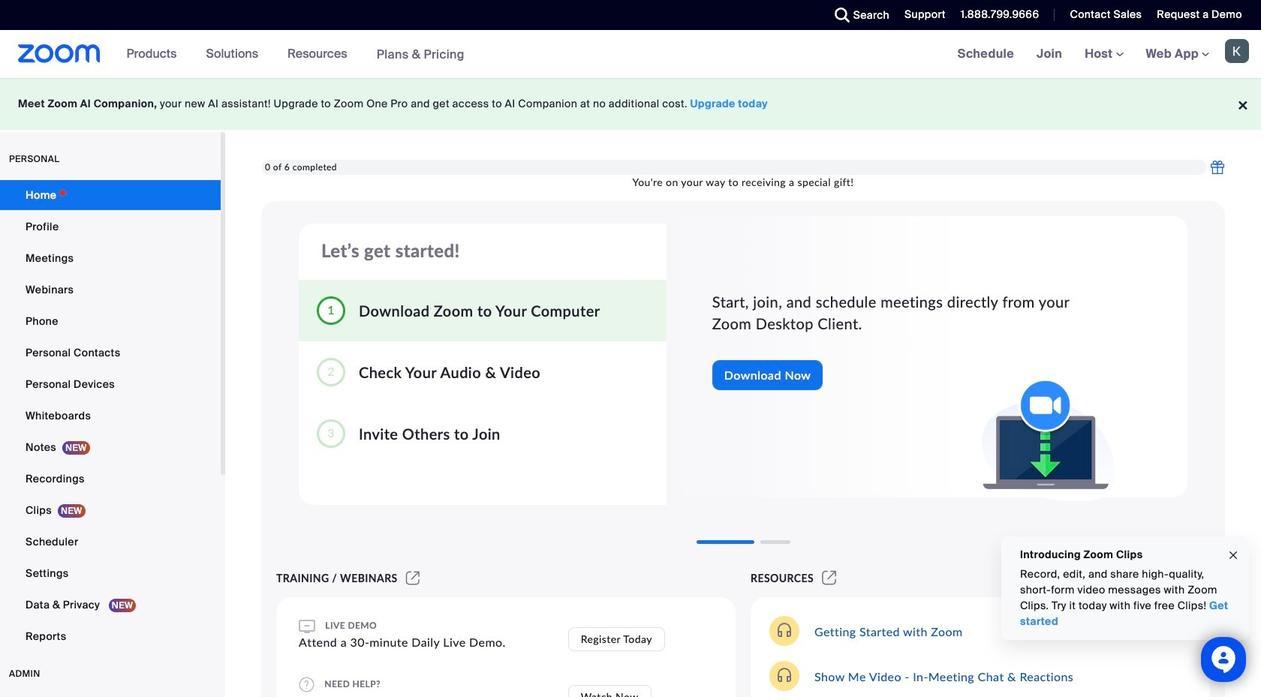 Task type: vqa. For each thing, say whether or not it's contained in the screenshot.
banner
yes



Task type: describe. For each thing, give the bounding box(es) containing it.
personal menu menu
[[0, 180, 221, 653]]

profile picture image
[[1226, 39, 1250, 63]]

2 window new image from the left
[[820, 572, 839, 585]]



Task type: locate. For each thing, give the bounding box(es) containing it.
zoom logo image
[[18, 44, 100, 63]]

product information navigation
[[115, 30, 476, 79]]

banner
[[0, 30, 1262, 79]]

0 horizontal spatial window new image
[[404, 572, 422, 585]]

meetings navigation
[[947, 30, 1262, 79]]

close image
[[1228, 547, 1240, 564]]

footer
[[0, 78, 1262, 130]]

1 window new image from the left
[[404, 572, 422, 585]]

1 horizontal spatial window new image
[[820, 572, 839, 585]]

window new image
[[404, 572, 422, 585], [820, 572, 839, 585]]



